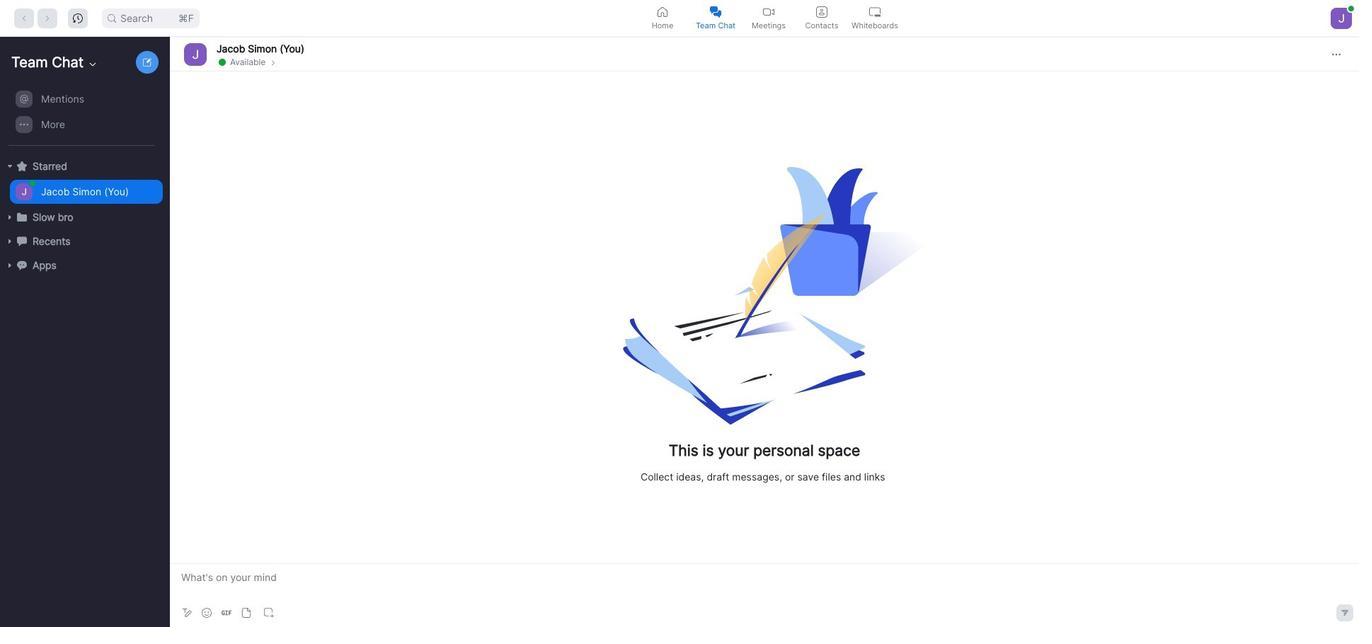 Task type: locate. For each thing, give the bounding box(es) containing it.
chevron down small image
[[87, 59, 99, 70]]

tab list
[[636, 0, 902, 36]]

whiteboard small image
[[870, 6, 881, 17]]

whiteboard small image
[[870, 6, 881, 17]]

format image
[[181, 608, 193, 619], [181, 608, 193, 619]]

triangle right image
[[6, 213, 14, 222], [6, 213, 14, 222], [6, 237, 14, 246], [6, 261, 14, 270]]

ellipses horizontal image
[[1333, 50, 1341, 58], [1333, 50, 1341, 58]]

triangle right image inside apps tree item
[[6, 261, 14, 270]]

jacob simon's avatar image down star icon
[[16, 183, 33, 200]]

triangle right image for star icon
[[6, 162, 14, 171]]

triangle right image for chat icon
[[6, 237, 14, 246]]

chevron right small image
[[269, 58, 278, 67]]

file image
[[241, 608, 251, 618], [241, 608, 251, 618]]

emoji image
[[202, 608, 212, 618]]

jacob simon's avatar image
[[184, 43, 207, 65], [16, 183, 33, 200]]

triangle right image for "recents" tree item
[[6, 237, 14, 246]]

group
[[0, 86, 163, 146]]

profile contact image
[[816, 6, 828, 17], [816, 6, 828, 17]]

new image
[[143, 58, 152, 67]]

1 vertical spatial jacob simon's avatar image
[[16, 183, 33, 200]]

gif image
[[222, 608, 232, 618], [222, 608, 232, 618]]

star image
[[17, 161, 27, 171]]

chevron right small image
[[269, 57, 278, 67]]

tree
[[0, 85, 167, 292]]

folder image
[[17, 212, 27, 222], [17, 212, 27, 222]]

1 horizontal spatial jacob simon's avatar image
[[184, 43, 207, 65]]

chevron down small image
[[87, 59, 99, 70]]

history image
[[73, 13, 83, 23]]

chatbot image
[[17, 260, 27, 270], [17, 260, 27, 270]]

star image
[[17, 161, 27, 171]]

triangle right image for star image at the top of page
[[6, 162, 14, 171]]

video on image
[[763, 6, 775, 17]]

triangle right image inside apps tree item
[[6, 261, 14, 270]]

online image
[[1349, 5, 1354, 11], [1349, 5, 1354, 11], [219, 58, 226, 65], [219, 58, 226, 65], [30, 181, 35, 186], [30, 181, 35, 186]]

slow bro tree item
[[6, 205, 163, 229]]

triangle right image
[[6, 162, 14, 171], [6, 162, 14, 171], [6, 237, 14, 246], [6, 261, 14, 270]]

0 vertical spatial jacob simon's avatar image
[[184, 43, 207, 65]]

jacob simon's avatar image right new image
[[184, 43, 207, 65]]

team chat image
[[710, 6, 722, 17]]

home small image
[[657, 6, 668, 17], [657, 6, 668, 17]]

0 horizontal spatial jacob simon's avatar image
[[16, 183, 33, 200]]

screenshot image
[[264, 608, 274, 618], [264, 608, 274, 618]]



Task type: vqa. For each thing, say whether or not it's contained in the screenshot.
File icon
yes



Task type: describe. For each thing, give the bounding box(es) containing it.
magnifier image
[[108, 14, 116, 22]]

triangle right image for slow bro tree item
[[6, 213, 14, 222]]

video on image
[[763, 6, 775, 17]]

chat image
[[17, 236, 27, 246]]

emoji image
[[202, 608, 212, 618]]

history image
[[73, 13, 83, 23]]

chat image
[[17, 236, 27, 246]]

triangle right image for apps tree item
[[6, 261, 14, 270]]

recents tree item
[[6, 229, 163, 253]]

apps tree item
[[6, 253, 163, 278]]

starred tree item
[[6, 154, 163, 178]]

team chat image
[[710, 6, 722, 17]]

magnifier image
[[108, 14, 116, 22]]

new image
[[143, 58, 152, 67]]



